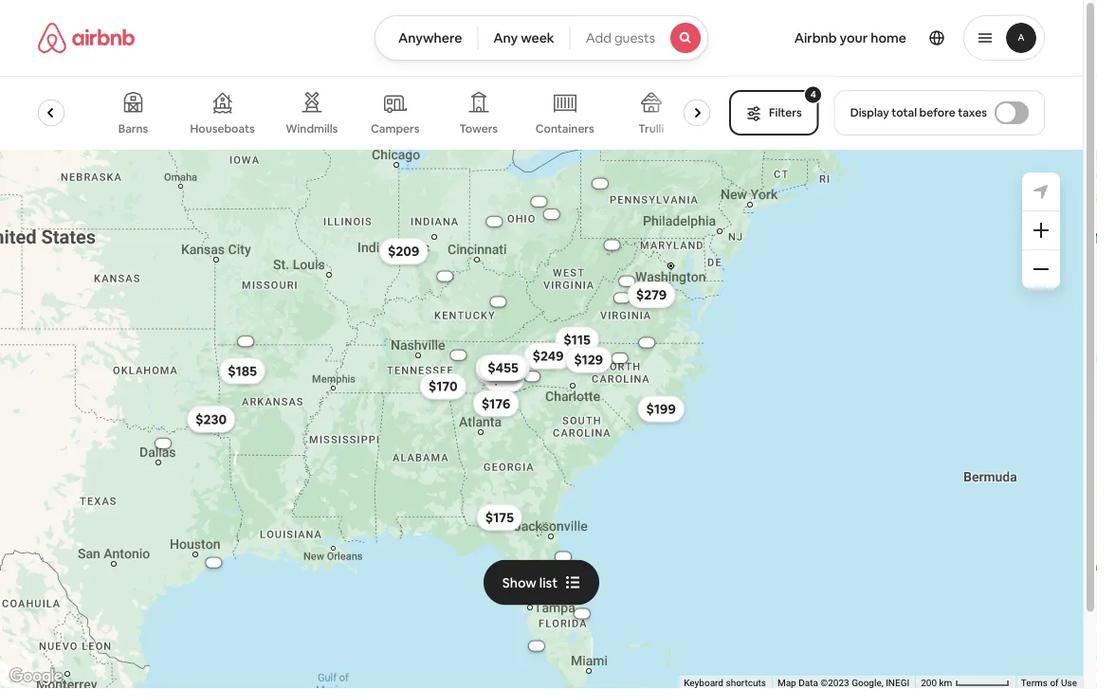 Task type: describe. For each thing, give the bounding box(es) containing it.
map
[[778, 678, 797, 689]]

any week
[[494, 29, 555, 46]]

$176
[[482, 395, 511, 413]]

airbnb your home
[[795, 29, 907, 46]]

containers
[[536, 121, 595, 136]]

$225 button
[[480, 354, 528, 381]]

$159 button
[[477, 355, 524, 381]]

terms of use link
[[1022, 678, 1078, 689]]

data
[[799, 678, 819, 689]]

$279
[[637, 287, 667, 304]]

inegi
[[886, 678, 910, 689]]

google image
[[5, 665, 67, 690]]

$199
[[647, 401, 676, 418]]

$98 button
[[484, 366, 525, 392]]

anywhere button
[[375, 15, 478, 61]]

week
[[521, 29, 555, 46]]

$235 button
[[483, 354, 530, 381]]

anywhere
[[398, 29, 462, 46]]

keyboard shortcuts button
[[684, 677, 767, 690]]

list
[[540, 575, 558, 592]]

google map
showing 80 stays. region
[[0, 150, 1084, 690]]

$199 button
[[638, 396, 685, 423]]

200 km
[[922, 678, 955, 689]]

$455 button
[[479, 355, 527, 381]]

add
[[586, 29, 612, 46]]

add guests button
[[570, 15, 709, 61]]

barns
[[119, 121, 149, 136]]

terms
[[1022, 678, 1048, 689]]

$115
[[564, 332, 591, 349]]

$209 button
[[380, 238, 428, 265]]

©2023
[[821, 678, 850, 689]]

total
[[892, 105, 918, 120]]

zoom out image
[[1034, 262, 1049, 277]]

of
[[1051, 678, 1059, 689]]

$279 button
[[628, 282, 676, 308]]

$225
[[489, 359, 520, 376]]

houseboats
[[191, 121, 255, 136]]

$235
[[491, 359, 522, 376]]

display
[[851, 105, 890, 120]]

none search field containing anywhere
[[375, 15, 709, 61]]

any week button
[[478, 15, 571, 61]]

use
[[1062, 678, 1078, 689]]

map data ©2023 google, inegi
[[778, 678, 910, 689]]

add guests
[[586, 29, 656, 46]]

$170
[[429, 378, 458, 395]]

filters button
[[730, 90, 819, 136]]

km
[[940, 678, 953, 689]]

your
[[840, 29, 868, 46]]

windmills
[[286, 121, 339, 136]]

zoom in image
[[1034, 223, 1049, 238]]

group containing houseboats
[[24, 76, 718, 150]]

keyboard
[[684, 678, 724, 689]]

$129 $455
[[488, 352, 604, 377]]



Task type: vqa. For each thing, say whether or not it's contained in the screenshot.
$455
yes



Task type: locate. For each thing, give the bounding box(es) containing it.
200
[[922, 678, 938, 689]]

boats
[[35, 121, 66, 136]]

$255 button
[[480, 355, 528, 381]]

$175 button
[[477, 505, 523, 531]]

None search field
[[375, 15, 709, 61]]

terms of use
[[1022, 678, 1078, 689]]

google,
[[852, 678, 884, 689]]

before
[[920, 105, 956, 120]]

taxes
[[958, 105, 988, 120]]

group
[[24, 76, 718, 150]]

shortcuts
[[726, 678, 767, 689]]

display total before taxes
[[851, 105, 988, 120]]

show
[[503, 575, 537, 592]]

$385 button
[[476, 355, 524, 381]]

$159
[[486, 359, 515, 376]]

200 km button
[[916, 677, 1016, 690]]

trulli
[[639, 121, 665, 136]]

$129
[[574, 352, 604, 369]]

$98
[[492, 371, 516, 388]]

keyboard shortcuts
[[684, 678, 767, 689]]

home
[[871, 29, 907, 46]]

$173
[[197, 410, 225, 427]]

airbnb
[[795, 29, 837, 46]]

profile element
[[732, 0, 1046, 76]]

$185 button
[[219, 358, 266, 385]]

$249
[[533, 348, 564, 365]]

$176 button
[[473, 391, 519, 417]]

$209
[[388, 243, 420, 260]]

$293 button
[[476, 358, 524, 384]]

$170 button
[[420, 373, 467, 400]]

any
[[494, 29, 518, 46]]

guests
[[615, 29, 656, 46]]

towers
[[460, 121, 499, 136]]

$115 button
[[555, 327, 600, 354]]

$230
[[196, 411, 227, 428]]

airbnb your home link
[[783, 18, 918, 58]]

$175
[[486, 510, 514, 527]]

show list
[[503, 575, 558, 592]]

$455
[[488, 360, 519, 377]]

$255
[[489, 359, 519, 377]]

$129 button
[[566, 347, 612, 373]]

campers
[[371, 121, 420, 136]]

$173 button
[[188, 405, 234, 432]]

$385
[[485, 360, 515, 377]]

display total before taxes button
[[835, 90, 1046, 136]]

$249 button
[[524, 343, 573, 370]]

$185
[[228, 363, 257, 380]]

show list button
[[484, 560, 600, 606]]

filters
[[770, 105, 802, 120]]

$230 button
[[187, 407, 235, 433]]

$293
[[484, 363, 515, 380]]



